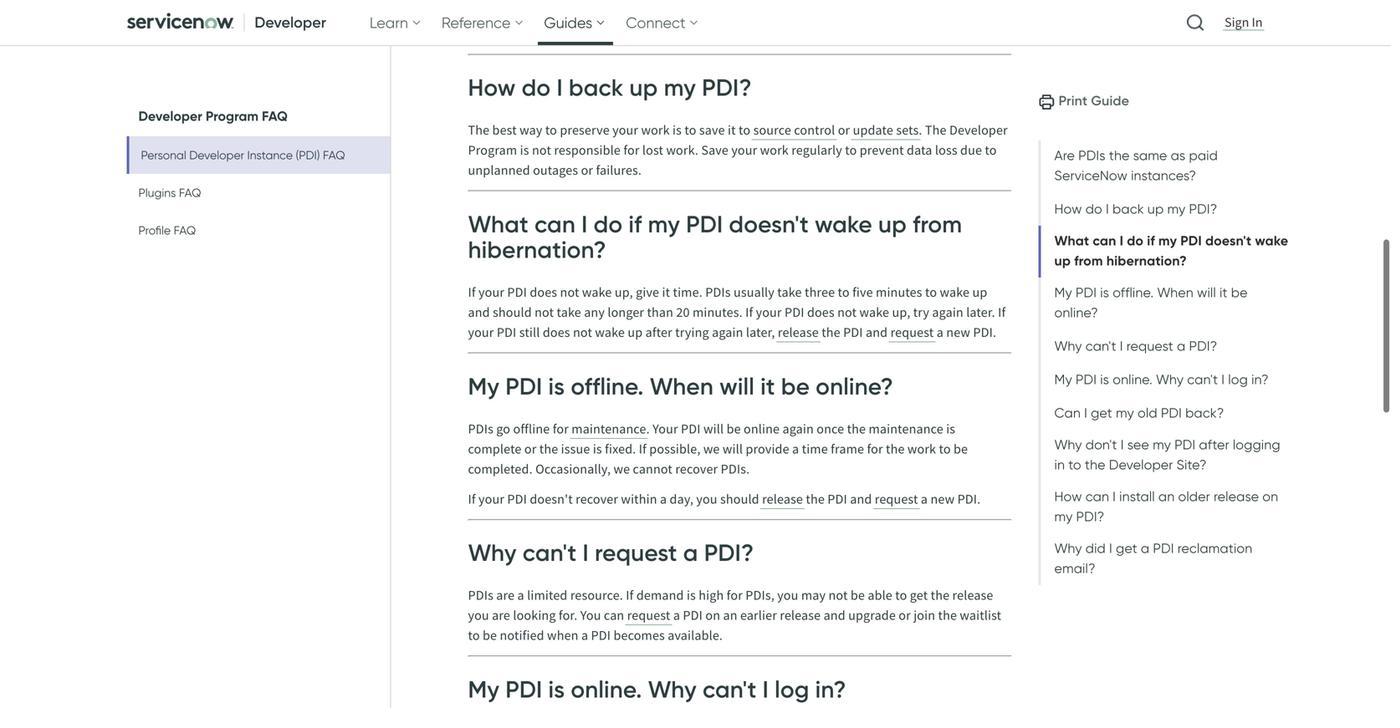 Task type: describe. For each thing, give the bounding box(es) containing it.
learn button
[[363, 0, 428, 45]]

connect button
[[619, 0, 706, 45]]

reference
[[442, 13, 511, 32]]

in
[[1252, 14, 1263, 31]]

sign in
[[1225, 14, 1263, 31]]

guides button
[[538, 0, 613, 45]]



Task type: locate. For each thing, give the bounding box(es) containing it.
developer link
[[120, 0, 336, 45]]

guides
[[544, 13, 593, 32]]

reference button
[[435, 0, 531, 45]]

sign
[[1225, 14, 1250, 31]]

connect
[[626, 13, 686, 32]]

developer
[[255, 13, 326, 32]]

learn
[[370, 13, 408, 32]]

sign in button
[[1222, 13, 1266, 32]]



